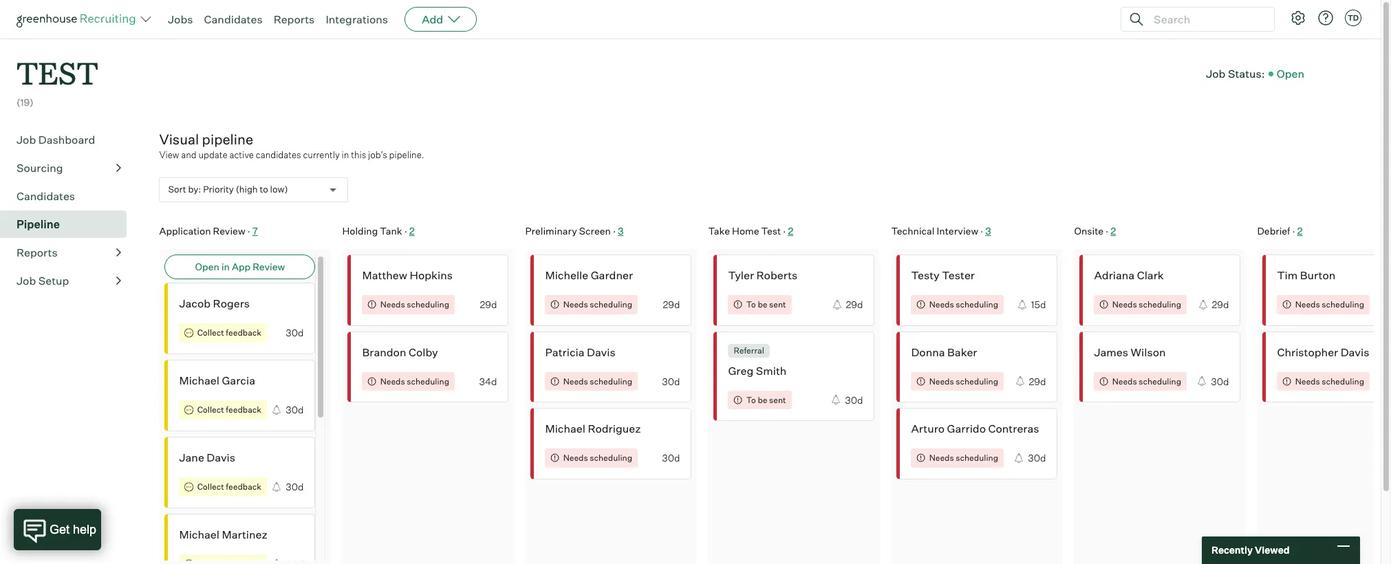 Task type: describe. For each thing, give the bounding box(es) containing it.
status:
[[1228, 66, 1265, 80]]

jane davis
[[179, 451, 235, 465]]

open for open in app review
[[195, 261, 219, 273]]

2 · from the left
[[404, 225, 407, 236]]

add button
[[405, 7, 477, 32]]

1 2 from the left
[[409, 225, 415, 236]]

greg smith
[[728, 364, 787, 377]]

needs scheduling for donna
[[929, 376, 998, 386]]

to
[[260, 184, 268, 195]]

rodriguez
[[588, 422, 641, 436]]

donna baker
[[911, 345, 977, 359]]

james wilson
[[1094, 345, 1166, 359]]

smith
[[756, 364, 787, 377]]

feedback for rogers
[[226, 328, 261, 338]]

job dashboard
[[17, 133, 95, 146]]

pipeline
[[202, 130, 253, 148]]

open in app review link
[[165, 255, 315, 279]]

technical interview · 3
[[891, 225, 991, 236]]

scheduling for michelle gardner
[[590, 299, 632, 310]]

visual pipeline view and update active candidates currently in this job's pipeline.
[[159, 130, 424, 160]]

and
[[181, 149, 197, 160]]

donna
[[911, 345, 945, 359]]

scheduling for michael rodriguez
[[590, 453, 632, 463]]

needs scheduling for patricia
[[563, 376, 632, 386]]

greg
[[728, 364, 754, 377]]

to be sent for 30d
[[746, 395, 786, 405]]

feedback for davis
[[226, 482, 261, 492]]

testy
[[911, 268, 940, 282]]

low)
[[270, 184, 288, 195]]

needs for james
[[1112, 376, 1137, 386]]

patricia davis
[[545, 345, 616, 359]]

2 2 from the left
[[788, 225, 793, 236]]

michelle
[[545, 268, 588, 282]]

tim
[[1277, 268, 1298, 282]]

brandon
[[362, 345, 406, 359]]

needs for patricia
[[563, 376, 588, 386]]

interview
[[937, 225, 978, 236]]

debrief
[[1257, 225, 1290, 236]]

15d
[[1031, 299, 1046, 310]]

job setup link
[[17, 272, 121, 289]]

collect feedback for rogers
[[197, 328, 261, 338]]

jacob
[[179, 297, 211, 310]]

currently
[[303, 149, 340, 160]]

needs for brandon
[[380, 376, 405, 386]]

jobs
[[168, 12, 193, 26]]

7 · from the left
[[1292, 225, 1295, 236]]

needs for arturo
[[929, 453, 954, 463]]

job setup
[[17, 274, 69, 287]]

(19)
[[17, 96, 34, 108]]

0 vertical spatial reports
[[274, 12, 315, 26]]

needs for michael
[[563, 453, 588, 463]]

be for 29d
[[758, 299, 767, 310]]

0 vertical spatial reports link
[[274, 12, 315, 26]]

6 · from the left
[[1106, 225, 1108, 236]]

pipeline link
[[17, 216, 121, 232]]

michelle gardner
[[545, 268, 633, 282]]

holding
[[342, 225, 378, 236]]

michael martinez
[[179, 528, 267, 542]]

christopher davis
[[1277, 345, 1369, 359]]

jacob rogers
[[179, 297, 250, 310]]

michael rodriguez
[[545, 422, 641, 436]]

needs scheduling for tim
[[1295, 299, 1364, 310]]

be for 30d
[[758, 395, 767, 405]]

sort
[[168, 184, 186, 195]]

viewed
[[1255, 544, 1290, 556]]

test
[[761, 225, 781, 236]]

arturo
[[911, 422, 945, 436]]

job for job status:
[[1206, 66, 1226, 80]]

recently viewed
[[1212, 544, 1290, 556]]

34d
[[479, 375, 497, 387]]

0 vertical spatial review
[[213, 225, 245, 236]]

onsite · 2
[[1074, 225, 1116, 236]]

needs scheduling for adriana
[[1112, 299, 1181, 310]]

7
[[252, 225, 258, 236]]

1 · from the left
[[247, 225, 250, 236]]

tyler
[[728, 268, 754, 282]]

to for 30d
[[746, 395, 756, 405]]

view
[[159, 149, 179, 160]]

adriana clark
[[1094, 268, 1164, 282]]

greenhouse recruiting image
[[17, 11, 140, 28]]

roberts
[[756, 268, 798, 282]]

3 · from the left
[[613, 225, 616, 236]]

integrations
[[326, 12, 388, 26]]

active
[[229, 149, 254, 160]]

3 2 from the left
[[1111, 225, 1116, 236]]

(high
[[236, 184, 258, 195]]

matthew
[[362, 268, 407, 282]]

0 horizontal spatial candidates
[[17, 189, 75, 203]]

dashboard
[[38, 133, 95, 146]]

arturo garrido contreras
[[911, 422, 1039, 436]]

scheduling for testy tester
[[956, 299, 998, 310]]

preliminary screen · 3
[[525, 225, 624, 236]]

hopkins
[[410, 268, 453, 282]]

debrief · 2
[[1257, 225, 1303, 236]]

tim burton
[[1277, 268, 1336, 282]]

needs for michelle
[[563, 299, 588, 310]]

needs scheduling for christopher
[[1295, 376, 1364, 386]]

test (19)
[[17, 52, 98, 108]]

scheduling for donna baker
[[956, 376, 998, 386]]

davis for christopher davis
[[1341, 345, 1369, 359]]

burton
[[1300, 268, 1336, 282]]

pipeline
[[17, 217, 60, 231]]

td button
[[1342, 7, 1364, 29]]

holding tank · 2
[[342, 225, 415, 236]]

tank
[[380, 225, 402, 236]]

1 vertical spatial candidates link
[[17, 188, 121, 204]]

needs scheduling for testy
[[929, 299, 998, 310]]



Task type: locate. For each thing, give the bounding box(es) containing it.
1 vertical spatial reports link
[[17, 244, 121, 261]]

3 feedback from the top
[[226, 482, 261, 492]]

collect for jacob
[[197, 328, 224, 338]]

sort by: priority (high to low)
[[168, 184, 288, 195]]

1 3 from the left
[[618, 225, 624, 236]]

collect for jane
[[197, 482, 224, 492]]

1 horizontal spatial 3
[[985, 225, 991, 236]]

3 right the interview
[[985, 225, 991, 236]]

needs for matthew
[[380, 299, 405, 310]]

needs scheduling down michael rodriguez
[[563, 453, 632, 463]]

app
[[232, 261, 251, 273]]

be
[[758, 299, 767, 310], [758, 395, 767, 405]]

2 vertical spatial job
[[17, 274, 36, 287]]

collect
[[197, 328, 224, 338], [197, 405, 224, 415], [197, 482, 224, 492]]

review right app
[[253, 261, 285, 273]]

review
[[213, 225, 245, 236], [253, 261, 285, 273]]

29d for donna baker
[[1029, 375, 1046, 387]]

to be sent for 29d
[[746, 299, 786, 310]]

2 to be sent from the top
[[746, 395, 786, 405]]

td
[[1348, 13, 1359, 23]]

needs down matthew
[[380, 299, 405, 310]]

christopher
[[1277, 345, 1338, 359]]

0 vertical spatial collect feedback
[[197, 328, 261, 338]]

2 vertical spatial feedback
[[226, 482, 261, 492]]

scheduling down patricia davis
[[590, 376, 632, 386]]

1 vertical spatial be
[[758, 395, 767, 405]]

0 horizontal spatial open
[[195, 261, 219, 273]]

3 right screen
[[618, 225, 624, 236]]

james
[[1094, 345, 1128, 359]]

1 horizontal spatial reports
[[274, 12, 315, 26]]

michael for michael martinez
[[179, 528, 219, 542]]

scheduling down wilson
[[1139, 376, 1181, 386]]

2 vertical spatial collect feedback
[[197, 482, 261, 492]]

by:
[[188, 184, 201, 195]]

reports link
[[274, 12, 315, 26], [17, 244, 121, 261]]

scheduling for matthew hopkins
[[407, 299, 449, 310]]

0 vertical spatial to be sent
[[746, 299, 786, 310]]

4 2 from the left
[[1297, 225, 1303, 236]]

michael
[[179, 374, 219, 387], [545, 422, 585, 436], [179, 528, 219, 542]]

needs scheduling down matthew hopkins
[[380, 299, 449, 310]]

scheduling for tim burton
[[1322, 299, 1364, 310]]

sent down roberts
[[769, 299, 786, 310]]

job for job setup
[[17, 274, 36, 287]]

scheduling for patricia davis
[[590, 376, 632, 386]]

1 horizontal spatial candidates link
[[204, 12, 263, 26]]

29d
[[480, 299, 497, 310], [663, 299, 680, 310], [846, 299, 863, 310], [1212, 299, 1229, 310], [1029, 375, 1046, 387]]

· right the interview
[[980, 225, 983, 236]]

preliminary
[[525, 225, 577, 236]]

needs for adriana
[[1112, 299, 1137, 310]]

michael for michael garcia
[[179, 374, 219, 387]]

needs scheduling for matthew
[[380, 299, 449, 310]]

michael left the rodriguez
[[545, 422, 585, 436]]

open left app
[[195, 261, 219, 273]]

this
[[351, 149, 366, 160]]

scheduling
[[407, 299, 449, 310], [590, 299, 632, 310], [956, 299, 998, 310], [1139, 299, 1181, 310], [1322, 299, 1364, 310], [407, 376, 449, 386], [590, 376, 632, 386], [956, 376, 998, 386], [1139, 376, 1181, 386], [1322, 376, 1364, 386], [590, 453, 632, 463], [956, 453, 998, 463]]

needs down adriana clark
[[1112, 299, 1137, 310]]

0 vertical spatial be
[[758, 299, 767, 310]]

davis right patricia
[[587, 345, 616, 359]]

scheduling down arturo garrido contreras
[[956, 453, 998, 463]]

needs scheduling down 'clark' in the right of the page
[[1112, 299, 1181, 310]]

needs down james wilson
[[1112, 376, 1137, 386]]

0 horizontal spatial davis
[[207, 451, 235, 465]]

michael left martinez
[[179, 528, 219, 542]]

scheduling down "hopkins"
[[407, 299, 449, 310]]

· right the test
[[783, 225, 786, 236]]

to be sent
[[746, 299, 786, 310], [746, 395, 786, 405]]

2 sent from the top
[[769, 395, 786, 405]]

1 horizontal spatial candidates
[[204, 12, 263, 26]]

needs scheduling down "baker"
[[929, 376, 998, 386]]

to for 29d
[[746, 299, 756, 310]]

reports link up job setup 'link' on the left of page
[[17, 244, 121, 261]]

1 horizontal spatial open
[[1277, 66, 1304, 80]]

job left setup
[[17, 274, 36, 287]]

3
[[618, 225, 624, 236], [985, 225, 991, 236]]

1 vertical spatial to be sent
[[746, 395, 786, 405]]

3 for gardner
[[618, 225, 624, 236]]

davis for jane davis
[[207, 451, 235, 465]]

needs scheduling down colby
[[380, 376, 449, 386]]

needs scheduling for arturo
[[929, 453, 998, 463]]

michael garcia
[[179, 374, 255, 387]]

2 right debrief
[[1297, 225, 1303, 236]]

job status:
[[1206, 66, 1265, 80]]

candidates
[[204, 12, 263, 26], [17, 189, 75, 203]]

in
[[342, 149, 349, 160], [221, 261, 230, 273]]

feedback down jane davis
[[226, 482, 261, 492]]

needs for testy
[[929, 299, 954, 310]]

scheduling down "baker"
[[956, 376, 998, 386]]

patricia
[[545, 345, 584, 359]]

needs for donna
[[929, 376, 954, 386]]

needs scheduling down christopher davis
[[1295, 376, 1364, 386]]

needs down patricia davis
[[563, 376, 588, 386]]

matthew hopkins
[[362, 268, 453, 282]]

feedback down "garcia"
[[226, 405, 261, 415]]

needs down tim burton
[[1295, 299, 1320, 310]]

1 collect from the top
[[197, 328, 224, 338]]

contreras
[[988, 422, 1039, 436]]

29d for adriana clark
[[1212, 299, 1229, 310]]

2
[[409, 225, 415, 236], [788, 225, 793, 236], [1111, 225, 1116, 236], [1297, 225, 1303, 236]]

scheduling down gardner
[[590, 299, 632, 310]]

29d for tyler roberts
[[846, 299, 863, 310]]

5 · from the left
[[980, 225, 983, 236]]

1 vertical spatial michael
[[545, 422, 585, 436]]

davis right jane
[[207, 451, 235, 465]]

2 right the test
[[788, 225, 793, 236]]

0 vertical spatial michael
[[179, 374, 219, 387]]

0 horizontal spatial 3
[[618, 225, 624, 236]]

0 vertical spatial candidates link
[[204, 12, 263, 26]]

candidates
[[256, 149, 301, 160]]

configure image
[[1290, 10, 1306, 26]]

candidates link right jobs link
[[204, 12, 263, 26]]

1 vertical spatial collect feedback
[[197, 405, 261, 415]]

to down tyler on the right of the page
[[746, 299, 756, 310]]

needs
[[380, 299, 405, 310], [563, 299, 588, 310], [929, 299, 954, 310], [1112, 299, 1137, 310], [1295, 299, 1320, 310], [380, 376, 405, 386], [563, 376, 588, 386], [929, 376, 954, 386], [1112, 376, 1137, 386], [1295, 376, 1320, 386], [563, 453, 588, 463], [929, 453, 954, 463]]

2 collect from the top
[[197, 405, 224, 415]]

reports down pipeline
[[17, 245, 58, 259]]

sent down the smith
[[769, 395, 786, 405]]

take
[[708, 225, 730, 236]]

open right status:
[[1277, 66, 1304, 80]]

be down 'tyler roberts'
[[758, 299, 767, 310]]

pipeline.
[[389, 149, 424, 160]]

garrido
[[947, 422, 986, 436]]

collect down michael garcia
[[197, 405, 224, 415]]

Search text field
[[1150, 9, 1262, 29]]

testy tester
[[911, 268, 975, 282]]

job
[[1206, 66, 1226, 80], [17, 133, 36, 146], [17, 274, 36, 287]]

scheduling down the rodriguez
[[590, 453, 632, 463]]

collect down jane davis
[[197, 482, 224, 492]]

feedback
[[226, 328, 261, 338], [226, 405, 261, 415], [226, 482, 261, 492]]

sourcing
[[17, 161, 63, 175]]

1 to be sent from the top
[[746, 299, 786, 310]]

needs scheduling for james
[[1112, 376, 1181, 386]]

2 vertical spatial collect
[[197, 482, 224, 492]]

collect feedback for garcia
[[197, 405, 261, 415]]

colby
[[409, 345, 438, 359]]

sourcing link
[[17, 159, 121, 176]]

needs scheduling for michelle
[[563, 299, 632, 310]]

needs scheduling down the tester
[[929, 299, 998, 310]]

scheduling for james wilson
[[1139, 376, 1181, 386]]

scheduling for brandon colby
[[407, 376, 449, 386]]

1 vertical spatial candidates
[[17, 189, 75, 203]]

martinez
[[222, 528, 267, 542]]

needs scheduling down patricia davis
[[563, 376, 632, 386]]

to down greg smith
[[746, 395, 756, 405]]

onsite
[[1074, 225, 1104, 236]]

candidates link down sourcing link
[[17, 188, 121, 204]]

1 vertical spatial sent
[[769, 395, 786, 405]]

0 vertical spatial candidates
[[204, 12, 263, 26]]

needs scheduling down michelle gardner
[[563, 299, 632, 310]]

referral
[[734, 345, 764, 355]]

0 vertical spatial job
[[1206, 66, 1226, 80]]

needs scheduling down "garrido"
[[929, 453, 998, 463]]

scheduling down christopher davis
[[1322, 376, 1364, 386]]

review left 7
[[213, 225, 245, 236]]

scheduling down the tester
[[956, 299, 998, 310]]

feedback down rogers
[[226, 328, 261, 338]]

jobs link
[[168, 12, 193, 26]]

1 vertical spatial review
[[253, 261, 285, 273]]

candidates right jobs link
[[204, 12, 263, 26]]

tyler roberts
[[728, 268, 798, 282]]

tester
[[942, 268, 975, 282]]

needs down brandon colby
[[380, 376, 405, 386]]

collect feedback down rogers
[[197, 328, 261, 338]]

needs down michael rodriguez
[[563, 453, 588, 463]]

0 vertical spatial collect
[[197, 328, 224, 338]]

rogers
[[213, 297, 250, 310]]

2 right tank on the left of the page
[[409, 225, 415, 236]]

take home test · 2
[[708, 225, 793, 236]]

2 be from the top
[[758, 395, 767, 405]]

scheduling down 'clark' in the right of the page
[[1139, 299, 1181, 310]]

needs down christopher
[[1295, 376, 1320, 386]]

davis for patricia davis
[[587, 345, 616, 359]]

sent
[[769, 299, 786, 310], [769, 395, 786, 405]]

open in app review
[[195, 261, 285, 273]]

2 collect feedback from the top
[[197, 405, 261, 415]]

2 right onsite
[[1111, 225, 1116, 236]]

·
[[247, 225, 250, 236], [404, 225, 407, 236], [613, 225, 616, 236], [783, 225, 786, 236], [980, 225, 983, 236], [1106, 225, 1108, 236], [1292, 225, 1295, 236]]

feedback for garcia
[[226, 405, 261, 415]]

update
[[199, 149, 227, 160]]

in inside visual pipeline view and update active candidates currently in this job's pipeline.
[[342, 149, 349, 160]]

to
[[746, 299, 756, 310], [746, 395, 756, 405]]

open for open
[[1277, 66, 1304, 80]]

job for job dashboard
[[17, 133, 36, 146]]

1 horizontal spatial davis
[[587, 345, 616, 359]]

1 be from the top
[[758, 299, 767, 310]]

in left app
[[221, 261, 230, 273]]

integrations link
[[326, 12, 388, 26]]

4 · from the left
[[783, 225, 786, 236]]

in left "this"
[[342, 149, 349, 160]]

michael left "garcia"
[[179, 374, 219, 387]]

baker
[[947, 345, 977, 359]]

adriana
[[1094, 268, 1135, 282]]

job dashboard link
[[17, 131, 121, 148]]

collect feedback for davis
[[197, 482, 261, 492]]

reports left integrations
[[274, 12, 315, 26]]

jane
[[179, 451, 204, 465]]

scheduling down burton on the right
[[1322, 299, 1364, 310]]

priority
[[203, 184, 234, 195]]

michael for michael rodriguez
[[545, 422, 585, 436]]

collect for michael
[[197, 405, 224, 415]]

1 vertical spatial reports
[[17, 245, 58, 259]]

to be sent down the smith
[[746, 395, 786, 405]]

needs scheduling down burton on the right
[[1295, 299, 1364, 310]]

clark
[[1137, 268, 1164, 282]]

· right screen
[[613, 225, 616, 236]]

0 horizontal spatial reports
[[17, 245, 58, 259]]

· left 7
[[247, 225, 250, 236]]

gardner
[[591, 268, 633, 282]]

1 feedback from the top
[[226, 328, 261, 338]]

1 collect feedback from the top
[[197, 328, 261, 338]]

0 horizontal spatial candidates link
[[17, 188, 121, 204]]

candidates link
[[204, 12, 263, 26], [17, 188, 121, 204]]

candidates down sourcing
[[17, 189, 75, 203]]

reports
[[274, 12, 315, 26], [17, 245, 58, 259]]

0 vertical spatial sent
[[769, 299, 786, 310]]

1 horizontal spatial in
[[342, 149, 349, 160]]

2 vertical spatial michael
[[179, 528, 219, 542]]

technical
[[891, 225, 935, 236]]

1 vertical spatial in
[[221, 261, 230, 273]]

scheduling down colby
[[407, 376, 449, 386]]

visual
[[159, 130, 199, 148]]

application review · 7
[[159, 225, 258, 236]]

sent for 30d
[[769, 395, 786, 405]]

needs down donna baker
[[929, 376, 954, 386]]

30d
[[286, 327, 304, 339], [662, 375, 680, 387], [1211, 375, 1229, 387], [845, 394, 863, 406], [286, 404, 304, 416], [662, 452, 680, 464], [1028, 452, 1046, 464], [286, 481, 304, 493]]

scheduling for christopher davis
[[1322, 376, 1364, 386]]

1 vertical spatial feedback
[[226, 405, 261, 415]]

needs down testy tester on the right
[[929, 299, 954, 310]]

2 horizontal spatial davis
[[1341, 345, 1369, 359]]

1 vertical spatial to
[[746, 395, 756, 405]]

scheduling for arturo garrido contreras
[[956, 453, 998, 463]]

brandon colby
[[362, 345, 438, 359]]

davis right christopher
[[1341, 345, 1369, 359]]

be down greg smith
[[758, 395, 767, 405]]

collect down jacob rogers
[[197, 328, 224, 338]]

0 vertical spatial to
[[746, 299, 756, 310]]

2 feedback from the top
[[226, 405, 261, 415]]

reports link left integrations
[[274, 12, 315, 26]]

needs for tim
[[1295, 299, 1320, 310]]

job left status:
[[1206, 66, 1226, 80]]

1 sent from the top
[[769, 299, 786, 310]]

needs scheduling for michael
[[563, 453, 632, 463]]

needs scheduling down wilson
[[1112, 376, 1181, 386]]

wilson
[[1131, 345, 1166, 359]]

needs scheduling for brandon
[[380, 376, 449, 386]]

0 vertical spatial in
[[342, 149, 349, 160]]

· right debrief
[[1292, 225, 1295, 236]]

job inside 'link'
[[17, 274, 36, 287]]

2 to from the top
[[746, 395, 756, 405]]

0 vertical spatial open
[[1277, 66, 1304, 80]]

1 horizontal spatial review
[[253, 261, 285, 273]]

1 vertical spatial open
[[195, 261, 219, 273]]

3 for tester
[[985, 225, 991, 236]]

collect feedback down jane davis
[[197, 482, 261, 492]]

job's
[[368, 149, 387, 160]]

needs down the arturo
[[929, 453, 954, 463]]

3 collect from the top
[[197, 482, 224, 492]]

3 collect feedback from the top
[[197, 482, 261, 492]]

needs down michelle
[[563, 299, 588, 310]]

1 horizontal spatial reports link
[[274, 12, 315, 26]]

2 3 from the left
[[985, 225, 991, 236]]

td button
[[1345, 10, 1361, 26]]

1 to from the top
[[746, 299, 756, 310]]

1 vertical spatial job
[[17, 133, 36, 146]]

scheduling for adriana clark
[[1139, 299, 1181, 310]]

· right tank on the left of the page
[[404, 225, 407, 236]]

1 vertical spatial collect
[[197, 405, 224, 415]]

collect feedback down "garcia"
[[197, 405, 261, 415]]

open
[[1277, 66, 1304, 80], [195, 261, 219, 273]]

application
[[159, 225, 211, 236]]

0 horizontal spatial reports link
[[17, 244, 121, 261]]

test
[[17, 52, 98, 93]]

· right onsite
[[1106, 225, 1108, 236]]

to be sent down 'tyler roberts'
[[746, 299, 786, 310]]

sent for 29d
[[769, 299, 786, 310]]

needs for christopher
[[1295, 376, 1320, 386]]

garcia
[[222, 374, 255, 387]]

screen
[[579, 225, 611, 236]]

0 horizontal spatial review
[[213, 225, 245, 236]]

0 horizontal spatial in
[[221, 261, 230, 273]]

0 vertical spatial feedback
[[226, 328, 261, 338]]

job up sourcing
[[17, 133, 36, 146]]



Task type: vqa. For each thing, say whether or not it's contained in the screenshot.
second 'be' from the bottom
yes



